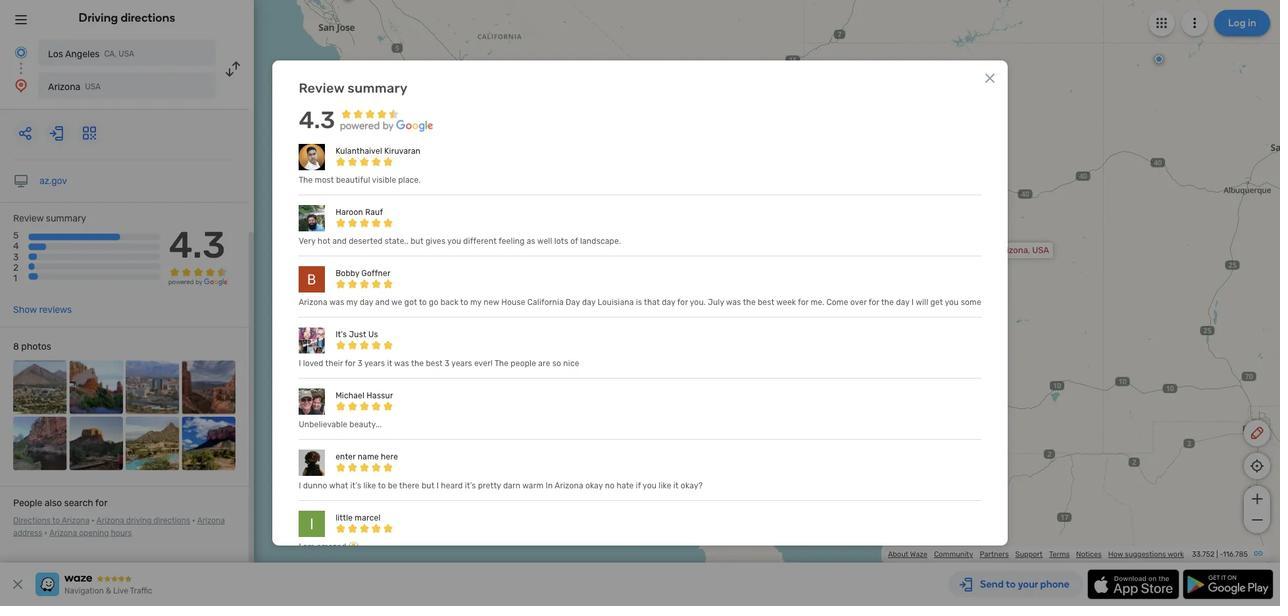 Task type: describe. For each thing, give the bounding box(es) containing it.
0 horizontal spatial was
[[329, 298, 344, 307]]

search
[[64, 499, 93, 509]]

image 1 of arizona, [missing %{city} value] image
[[13, 361, 67, 415]]

some
[[961, 298, 982, 307]]

usa inside "los angeles ca, usa"
[[119, 49, 134, 59]]

kulanthaivel kiruvaran
[[336, 147, 421, 156]]

1 horizontal spatial review summary
[[299, 80, 408, 96]]

pretty
[[478, 482, 501, 491]]

1
[[13, 273, 17, 284]]

unbelievable beauty...
[[299, 421, 382, 430]]

link image
[[1254, 549, 1264, 559]]

image 7 of arizona, [missing %{city} value] image
[[126, 418, 179, 471]]

just
[[349, 330, 366, 340]]

0 vertical spatial 4.3
[[299, 106, 335, 134]]

to left be
[[378, 482, 386, 491]]

los for angeles
[[48, 48, 63, 59]]

for right search
[[95, 499, 108, 509]]

arizona was my day and we got to go back to my new house california day day louisiana is that day for you. july was the best week for me. come over for the day i will get you some
[[299, 298, 982, 307]]

arizona,
[[998, 245, 1031, 256]]

beauty...
[[350, 421, 382, 430]]

suggestions
[[1125, 550, 1167, 559]]

1 horizontal spatial the
[[743, 298, 756, 307]]

usa right arizona,
[[1033, 245, 1050, 256]]

2
[[13, 262, 19, 273]]

0 vertical spatial directions
[[121, 11, 175, 25]]

enter
[[336, 453, 356, 462]]

for left you.
[[678, 298, 688, 307]]

computer image
[[13, 174, 29, 190]]

current location image
[[13, 45, 29, 61]]

it's just us
[[336, 330, 378, 340]]

1 horizontal spatial 3
[[358, 359, 363, 369]]

feeling
[[499, 237, 525, 246]]

0 horizontal spatial the
[[411, 359, 424, 369]]

deserted
[[349, 237, 383, 246]]

arizona for arizona usa
[[48, 81, 81, 92]]

az.gov
[[39, 176, 67, 187]]

will
[[916, 298, 929, 307]]

enter name here
[[336, 453, 398, 462]]

ca, for angeles,
[[629, 257, 642, 268]]

people
[[13, 499, 42, 509]]

1 vertical spatial directions
[[154, 517, 190, 526]]

me.
[[811, 298, 825, 307]]

darn
[[503, 482, 521, 491]]

terms link
[[1050, 550, 1070, 559]]

goffner
[[362, 269, 391, 278]]

image 2 of arizona, [missing %{city} value] image
[[69, 361, 123, 415]]

x image
[[982, 71, 998, 86]]

🤩
[[349, 543, 357, 552]]

i am amazed 🤩
[[299, 543, 357, 552]]

x image
[[10, 577, 26, 593]]

notices
[[1077, 550, 1102, 559]]

how
[[1109, 550, 1124, 559]]

ever!
[[474, 359, 493, 369]]

bobby
[[336, 269, 360, 278]]

arizona for arizona address
[[197, 517, 225, 526]]

1 horizontal spatial it
[[674, 482, 679, 491]]

navigation & live traffic
[[64, 587, 152, 596]]

as
[[527, 237, 536, 246]]

michael
[[336, 392, 365, 401]]

people
[[511, 359, 536, 369]]

we
[[392, 298, 403, 307]]

0 horizontal spatial and
[[333, 237, 347, 246]]

i left heard
[[437, 482, 439, 491]]

show
[[13, 305, 37, 316]]

i loved their for 3 years it was the best 3 years ever! the people are so nice
[[299, 359, 580, 369]]

hassur
[[367, 392, 393, 401]]

2 years from the left
[[452, 359, 472, 369]]

us
[[369, 330, 378, 340]]

|
[[1217, 550, 1219, 559]]

hours
[[111, 529, 132, 538]]

different
[[464, 237, 497, 246]]

the most beautiful visible place.
[[299, 176, 421, 185]]

1 horizontal spatial summary
[[348, 80, 408, 96]]

directions
[[13, 517, 51, 526]]

1 my from the left
[[347, 298, 358, 307]]

los angeles, ca, usa
[[576, 257, 661, 268]]

4
[[13, 241, 19, 252]]

warm
[[523, 482, 544, 491]]

2 horizontal spatial the
[[882, 298, 894, 307]]

5 4 3 2 1
[[13, 231, 19, 284]]

2 horizontal spatial you
[[945, 298, 959, 307]]

0 vertical spatial but
[[411, 237, 424, 246]]

landscape.
[[580, 237, 621, 246]]

1 horizontal spatial was
[[394, 359, 409, 369]]

partners link
[[980, 550, 1009, 559]]

to down the also
[[52, 517, 60, 526]]

2 horizontal spatial was
[[726, 298, 741, 307]]

back
[[441, 298, 459, 307]]

usa down location icon
[[13, 99, 31, 110]]

1 vertical spatial and
[[375, 298, 390, 307]]

image 6 of arizona, [missing %{city} value] image
[[69, 418, 123, 471]]

i left will
[[912, 298, 914, 307]]

driving
[[126, 517, 152, 526]]

photos
[[21, 342, 51, 353]]

dunno
[[303, 482, 327, 491]]

it's
[[336, 330, 347, 340]]

get
[[931, 298, 943, 307]]

arizona driving directions link
[[96, 517, 190, 526]]

1 horizontal spatial the
[[495, 359, 509, 369]]

nice
[[564, 359, 580, 369]]

0 horizontal spatial review summary
[[13, 214, 86, 224]]

partners
[[980, 550, 1009, 559]]

angeles,
[[592, 257, 627, 268]]

lots
[[555, 237, 569, 246]]

here
[[381, 453, 398, 462]]

zoom in image
[[1249, 492, 1266, 507]]

well
[[537, 237, 552, 246]]

los for angeles,
[[576, 257, 590, 268]]

about waze community partners support terms notices how suggestions work
[[888, 550, 1185, 559]]

am
[[303, 543, 315, 552]]

1 like from the left
[[364, 482, 376, 491]]

about
[[888, 550, 909, 559]]

ca, for angeles
[[104, 49, 117, 59]]

marcel
[[355, 514, 381, 523]]

pencil image
[[1250, 426, 1265, 442]]

33.752 | -116.785
[[1193, 550, 1248, 559]]

1 vertical spatial but
[[422, 482, 435, 491]]

traffic
[[130, 587, 152, 596]]

go
[[429, 298, 439, 307]]

2 day from the left
[[582, 298, 596, 307]]

july
[[708, 298, 725, 307]]



Task type: vqa. For each thing, say whether or not it's contained in the screenshot.
no
yes



Task type: locate. For each thing, give the bounding box(es) containing it.
1 horizontal spatial los
[[576, 257, 590, 268]]

0 horizontal spatial like
[[364, 482, 376, 491]]

for left me.
[[798, 298, 809, 307]]

gives
[[426, 237, 446, 246]]

arizona for arizona opening hours
[[49, 529, 77, 538]]

for right their
[[345, 359, 356, 369]]

i
[[912, 298, 914, 307], [299, 359, 301, 369], [299, 482, 301, 491], [437, 482, 439, 491], [299, 543, 301, 552]]

3 left the ever!
[[445, 359, 450, 369]]

and right 'hot'
[[333, 237, 347, 246]]

the down the got
[[411, 359, 424, 369]]

my down bobby
[[347, 298, 358, 307]]

image 5 of arizona, [missing %{city} value] image
[[13, 418, 67, 471]]

bobby goffner
[[336, 269, 391, 278]]

0 vertical spatial best
[[758, 298, 775, 307]]

-
[[1220, 550, 1224, 559]]

0 horizontal spatial my
[[347, 298, 358, 307]]

arizona usa
[[48, 81, 101, 92]]

you right gives
[[448, 237, 461, 246]]

people also search for
[[13, 499, 108, 509]]

the right the ever!
[[495, 359, 509, 369]]

i for i am amazed 🤩
[[299, 543, 301, 552]]

visible
[[372, 176, 396, 185]]

4 day from the left
[[896, 298, 910, 307]]

years left the ever!
[[452, 359, 472, 369]]

0 horizontal spatial 3
[[13, 252, 19, 263]]

best
[[758, 298, 775, 307], [426, 359, 443, 369]]

1 horizontal spatial review
[[299, 80, 344, 96]]

los down of
[[576, 257, 590, 268]]

0 horizontal spatial best
[[426, 359, 443, 369]]

1 vertical spatial it
[[674, 482, 679, 491]]

show reviews
[[13, 305, 72, 316]]

3 right their
[[358, 359, 363, 369]]

image 8 of arizona, [missing %{city} value] image
[[182, 418, 236, 471]]

in
[[546, 482, 553, 491]]

0 horizontal spatial los
[[48, 48, 63, 59]]

directions right driving
[[154, 517, 190, 526]]

116.785
[[1224, 550, 1248, 559]]

reviews
[[39, 305, 72, 316]]

0 vertical spatial summary
[[348, 80, 408, 96]]

day left will
[[896, 298, 910, 307]]

about waze link
[[888, 550, 928, 559]]

the
[[743, 298, 756, 307], [882, 298, 894, 307], [411, 359, 424, 369]]

to left go
[[419, 298, 427, 307]]

8 photos
[[13, 342, 51, 353]]

2 vertical spatial you
[[643, 482, 657, 491]]

2 my from the left
[[470, 298, 482, 307]]

review
[[299, 80, 344, 96], [13, 214, 44, 224]]

0 vertical spatial ca,
[[104, 49, 117, 59]]

zoom out image
[[1249, 513, 1266, 528]]

0 horizontal spatial it
[[387, 359, 393, 369]]

1 vertical spatial ca,
[[629, 257, 642, 268]]

0 horizontal spatial the
[[299, 176, 313, 185]]

1 horizontal spatial and
[[375, 298, 390, 307]]

support link
[[1016, 550, 1043, 559]]

state..
[[385, 237, 409, 246]]

but right there
[[422, 482, 435, 491]]

0 horizontal spatial 4.3
[[169, 223, 226, 267]]

you right if
[[643, 482, 657, 491]]

0 vertical spatial review summary
[[299, 80, 408, 96]]

8
[[13, 342, 19, 353]]

0 vertical spatial los
[[48, 48, 63, 59]]

1 horizontal spatial years
[[452, 359, 472, 369]]

summary up kulanthaivel kiruvaran
[[348, 80, 408, 96]]

1 horizontal spatial ca,
[[629, 257, 642, 268]]

day down bobby goffner
[[360, 298, 373, 307]]

los left angeles
[[48, 48, 63, 59]]

1 horizontal spatial you
[[643, 482, 657, 491]]

what
[[329, 482, 348, 491]]

1 horizontal spatial like
[[659, 482, 672, 491]]

community
[[934, 550, 974, 559]]

it's right heard
[[465, 482, 476, 491]]

the right the "over"
[[882, 298, 894, 307]]

best left the ever!
[[426, 359, 443, 369]]

2 it's from the left
[[465, 482, 476, 491]]

ca, right angeles
[[104, 49, 117, 59]]

arizona address
[[13, 517, 225, 538]]

i left "loved"
[[299, 359, 301, 369]]

review summary down az.gov
[[13, 214, 86, 224]]

like left be
[[364, 482, 376, 491]]

hot
[[318, 237, 331, 246]]

work
[[1168, 550, 1185, 559]]

1 vertical spatial summary
[[46, 214, 86, 224]]

california
[[528, 298, 564, 307]]

i for i loved their for 3 years it was the best 3 years ever! the people are so nice
[[299, 359, 301, 369]]

i left dunno
[[299, 482, 301, 491]]

1 years from the left
[[365, 359, 385, 369]]

i for i dunno what it's like to be there but i heard it's pretty darn warm in arizona okay no hate if you like it okay?
[[299, 482, 301, 491]]

3 inside the "5 4 3 2 1"
[[13, 252, 19, 263]]

image 4 of arizona, [missing %{city} value] image
[[182, 361, 236, 415]]

&
[[106, 587, 111, 596]]

33.752
[[1193, 550, 1215, 559]]

waze
[[911, 550, 928, 559]]

so
[[553, 359, 561, 369]]

okay
[[586, 482, 603, 491]]

0 vertical spatial and
[[333, 237, 347, 246]]

0 vertical spatial you
[[448, 237, 461, 246]]

to
[[419, 298, 427, 307], [461, 298, 468, 307], [378, 482, 386, 491], [52, 517, 60, 526]]

very
[[299, 237, 316, 246]]

and
[[333, 237, 347, 246], [375, 298, 390, 307]]

usa down "los angeles ca, usa"
[[85, 82, 101, 91]]

community link
[[934, 550, 974, 559]]

1 day from the left
[[360, 298, 373, 307]]

1 vertical spatial review
[[13, 214, 44, 224]]

day right that
[[662, 298, 676, 307]]

the right july
[[743, 298, 756, 307]]

arizona inside arizona address
[[197, 517, 225, 526]]

beautiful
[[336, 176, 370, 185]]

the left most
[[299, 176, 313, 185]]

but left gives
[[411, 237, 424, 246]]

for
[[678, 298, 688, 307], [798, 298, 809, 307], [869, 298, 880, 307], [345, 359, 356, 369], [95, 499, 108, 509]]

week
[[777, 298, 796, 307]]

directions to arizona
[[13, 517, 90, 526]]

driving directions
[[79, 11, 175, 25]]

4.3
[[299, 106, 335, 134], [169, 223, 226, 267]]

0 horizontal spatial summary
[[46, 214, 86, 224]]

1 horizontal spatial it's
[[465, 482, 476, 491]]

0 vertical spatial it
[[387, 359, 393, 369]]

to right back
[[461, 298, 468, 307]]

1 horizontal spatial my
[[470, 298, 482, 307]]

little
[[336, 514, 353, 523]]

0 horizontal spatial ca,
[[104, 49, 117, 59]]

my left new
[[470, 298, 482, 307]]

it left okay?
[[674, 482, 679, 491]]

3 down 5
[[13, 252, 19, 263]]

loved
[[303, 359, 324, 369]]

their
[[325, 359, 343, 369]]

review summary up kulanthaivel
[[299, 80, 408, 96]]

house
[[502, 298, 526, 307]]

but
[[411, 237, 424, 246], [422, 482, 435, 491]]

arizona for arizona was my day and we got to go back to my new house california day day louisiana is that day for you. july was the best week for me. come over for the day i will get you some
[[299, 298, 328, 307]]

0 horizontal spatial you
[[448, 237, 461, 246]]

rauf
[[365, 208, 383, 217]]

are
[[538, 359, 551, 369]]

usa inside the arizona usa
[[85, 82, 101, 91]]

review summary
[[299, 80, 408, 96], [13, 214, 86, 224]]

of
[[571, 237, 578, 246]]

1 vertical spatial 4.3
[[169, 223, 226, 267]]

over
[[851, 298, 867, 307]]

0 horizontal spatial review
[[13, 214, 44, 224]]

new
[[484, 298, 499, 307]]

haroon
[[336, 208, 363, 217]]

little marcel
[[336, 514, 381, 523]]

best left 'week' at the right
[[758, 298, 775, 307]]

arizona opening hours
[[49, 529, 132, 538]]

and left 'we'
[[375, 298, 390, 307]]

location image
[[13, 78, 29, 93]]

2 like from the left
[[659, 482, 672, 491]]

most
[[315, 176, 334, 185]]

like right if
[[659, 482, 672, 491]]

come
[[827, 298, 849, 307]]

2 horizontal spatial 3
[[445, 359, 450, 369]]

day right "day"
[[582, 298, 596, 307]]

it's
[[350, 482, 362, 491], [465, 482, 476, 491]]

name
[[358, 453, 379, 462]]

i left am
[[299, 543, 301, 552]]

ca, inside "los angeles ca, usa"
[[104, 49, 117, 59]]

az.gov link
[[39, 176, 67, 187]]

1 vertical spatial los
[[576, 257, 590, 268]]

usa up that
[[644, 257, 661, 268]]

image 3 of arizona, [missing %{city} value] image
[[126, 361, 179, 415]]

usa down driving directions
[[119, 49, 134, 59]]

1 it's from the left
[[350, 482, 362, 491]]

you right get at the right of page
[[945, 298, 959, 307]]

1 vertical spatial you
[[945, 298, 959, 307]]

years down us
[[365, 359, 385, 369]]

5
[[13, 231, 19, 242]]

opening
[[79, 529, 109, 538]]

my
[[347, 298, 358, 307], [470, 298, 482, 307]]

summary down az.gov
[[46, 214, 86, 224]]

arizona for arizona driving directions
[[96, 517, 124, 526]]

1 horizontal spatial best
[[758, 298, 775, 307]]

0 horizontal spatial it's
[[350, 482, 362, 491]]

it's right the what
[[350, 482, 362, 491]]

1 vertical spatial review summary
[[13, 214, 86, 224]]

0 vertical spatial review
[[299, 80, 344, 96]]

1 horizontal spatial 4.3
[[299, 106, 335, 134]]

ca, right 'angeles,'
[[629, 257, 642, 268]]

for right the "over"
[[869, 298, 880, 307]]

1 vertical spatial best
[[426, 359, 443, 369]]

arizona opening hours link
[[49, 529, 132, 538]]

is
[[636, 298, 642, 307]]

0 vertical spatial the
[[299, 176, 313, 185]]

also
[[45, 499, 62, 509]]

los angeles ca, usa
[[48, 48, 134, 59]]

you
[[448, 237, 461, 246], [945, 298, 959, 307], [643, 482, 657, 491]]

it up the hassur at the left
[[387, 359, 393, 369]]

notices link
[[1077, 550, 1102, 559]]

ca,
[[104, 49, 117, 59], [629, 257, 642, 268]]

terms
[[1050, 550, 1070, 559]]

0 horizontal spatial years
[[365, 359, 385, 369]]

directions right the 'driving' at the top of page
[[121, 11, 175, 25]]

los
[[48, 48, 63, 59], [576, 257, 590, 268]]

3 day from the left
[[662, 298, 676, 307]]

3
[[13, 252, 19, 263], [358, 359, 363, 369], [445, 359, 450, 369]]

1 vertical spatial the
[[495, 359, 509, 369]]

there
[[399, 482, 420, 491]]

i dunno what it's like to be there but i heard it's pretty darn warm in arizona okay no hate if you like it okay?
[[299, 482, 703, 491]]

kulanthaivel
[[336, 147, 382, 156]]



